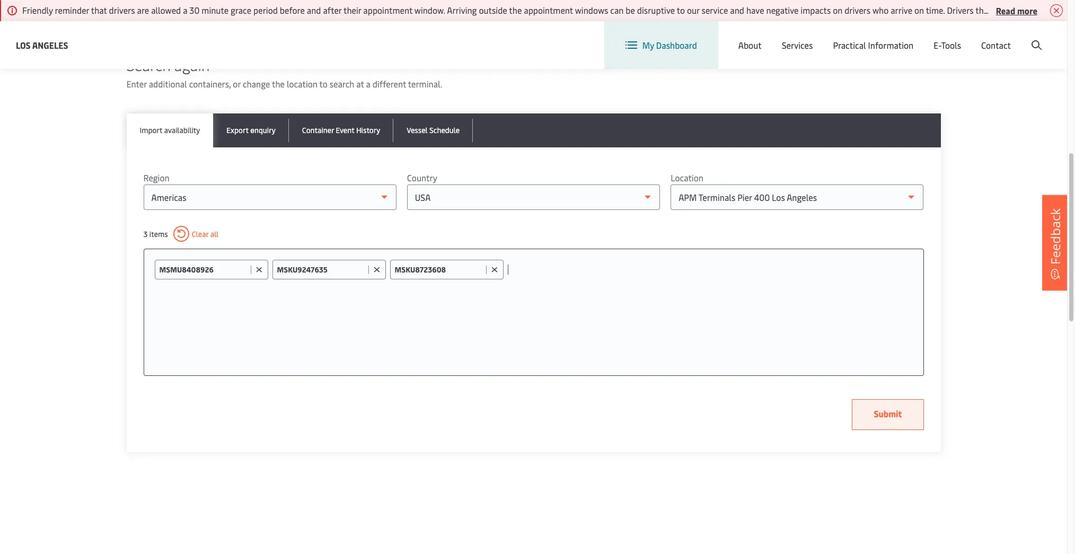 Task type: locate. For each thing, give the bounding box(es) containing it.
0 horizontal spatial the
[[272, 78, 285, 90]]

feedback
[[1047, 208, 1065, 264]]

on left time.
[[915, 4, 925, 16]]

practical
[[834, 39, 867, 51]]

allowed
[[151, 4, 181, 16]]

clear
[[192, 229, 209, 239]]

different
[[373, 78, 406, 90]]

1 horizontal spatial that
[[976, 4, 992, 16]]

1 horizontal spatial a
[[366, 78, 371, 90]]

2 their from the left
[[1048, 4, 1066, 16]]

1 vertical spatial a
[[366, 78, 371, 90]]

contact
[[982, 39, 1012, 51]]

and left have on the right top of the page
[[731, 4, 745, 16]]

drivers left who
[[845, 4, 871, 16]]

appointment left 'window.'
[[363, 4, 413, 16]]

0 horizontal spatial outside
[[479, 4, 507, 16]]

los
[[16, 39, 31, 51]]

search
[[127, 55, 171, 75]]

be
[[626, 4, 635, 16]]

to left our
[[677, 4, 685, 16]]

items
[[149, 229, 168, 239]]

1 horizontal spatial the
[[509, 4, 522, 16]]

about button
[[739, 21, 762, 69]]

1 appointment from the left
[[363, 4, 413, 16]]

0 horizontal spatial to
[[320, 78, 328, 90]]

0 vertical spatial location
[[797, 31, 829, 42]]

their
[[344, 4, 361, 16], [1048, 4, 1066, 16]]

disruptive
[[637, 4, 675, 16]]

2 and from the left
[[731, 4, 745, 16]]

change
[[243, 78, 270, 90]]

appointment left windows at right
[[524, 4, 573, 16]]

arrive
[[891, 4, 913, 16], [994, 4, 1016, 16]]

0 horizontal spatial location
[[671, 172, 704, 184]]

appointment
[[363, 4, 413, 16], [524, 4, 573, 16]]

event
[[336, 125, 355, 135]]

practical information button
[[834, 21, 914, 69]]

1 horizontal spatial appointment
[[524, 4, 573, 16]]

that left 'read'
[[976, 4, 992, 16]]

import availability
[[140, 125, 200, 135]]

switch
[[769, 31, 794, 42]]

1 drivers from the left
[[109, 4, 135, 16]]

on right impacts
[[833, 4, 843, 16]]

1 vertical spatial location
[[671, 172, 704, 184]]

that
[[91, 4, 107, 16], [976, 4, 992, 16]]

tab list
[[127, 114, 941, 147]]

0 horizontal spatial and
[[307, 4, 321, 16]]

a left 30
[[183, 4, 187, 16]]

vessel
[[407, 125, 428, 135]]

drivers
[[109, 4, 135, 16], [845, 4, 871, 16]]

that right reminder
[[91, 4, 107, 16]]

negative
[[767, 4, 799, 16]]

2 arrive from the left
[[994, 4, 1016, 16]]

are
[[137, 4, 149, 16]]

more
[[1018, 5, 1038, 16]]

1 horizontal spatial arrive
[[994, 4, 1016, 16]]

outside right arriving
[[479, 4, 507, 16]]

1 horizontal spatial their
[[1048, 4, 1066, 16]]

1 outside from the left
[[479, 4, 507, 16]]

after
[[323, 4, 342, 16]]

drivers
[[948, 4, 974, 16]]

0 horizontal spatial a
[[183, 4, 187, 16]]

history
[[356, 125, 380, 135]]

container event history
[[302, 125, 380, 135]]

their left ap
[[1048, 4, 1066, 16]]

to
[[677, 4, 685, 16], [320, 78, 328, 90]]

0 horizontal spatial that
[[91, 4, 107, 16]]

/
[[984, 31, 988, 43]]

service
[[702, 4, 728, 16]]

submit button
[[853, 399, 924, 430]]

time.
[[926, 4, 945, 16]]

1 vertical spatial to
[[320, 78, 328, 90]]

30
[[190, 4, 200, 16]]

1 horizontal spatial and
[[731, 4, 745, 16]]

drivers left "are"
[[109, 4, 135, 16]]

their right after
[[344, 4, 361, 16]]

None text field
[[508, 260, 913, 279], [159, 265, 248, 275], [395, 265, 483, 275], [508, 260, 913, 279], [159, 265, 248, 275], [395, 265, 483, 275]]

arrive left more
[[994, 4, 1016, 16]]

to left search
[[320, 78, 328, 90]]

search again enter additional containers, or change the location to search at a different terminal.
[[127, 55, 443, 90]]

menu
[[890, 31, 911, 43]]

global menu button
[[840, 21, 922, 53]]

login
[[962, 31, 983, 43]]

container event history button
[[289, 114, 394, 147]]

read more
[[997, 5, 1038, 16]]

arrive right who
[[891, 4, 913, 16]]

outside left "close alert" image
[[1018, 4, 1046, 16]]

0 horizontal spatial appointment
[[363, 4, 413, 16]]

and
[[307, 4, 321, 16], [731, 4, 745, 16]]

1 on from the left
[[833, 4, 843, 16]]

0 vertical spatial a
[[183, 4, 187, 16]]

period
[[254, 4, 278, 16]]

e-tools
[[934, 39, 962, 51]]

import availability button
[[127, 114, 213, 147]]

1 horizontal spatial outside
[[1018, 4, 1046, 16]]

1 vertical spatial the
[[272, 78, 285, 90]]

None text field
[[277, 265, 366, 275]]

e-tools button
[[934, 21, 962, 69]]

e-
[[934, 39, 942, 51]]

outside
[[479, 4, 507, 16], [1018, 4, 1046, 16]]

and left after
[[307, 4, 321, 16]]

1 horizontal spatial to
[[677, 4, 685, 16]]

2 that from the left
[[976, 4, 992, 16]]

window.
[[415, 4, 445, 16]]

my
[[643, 39, 654, 51]]

minute
[[202, 4, 229, 16]]

region
[[143, 172, 170, 184]]

the
[[509, 4, 522, 16], [272, 78, 285, 90]]

1 horizontal spatial on
[[915, 4, 925, 16]]

global
[[863, 31, 888, 43]]

a
[[183, 4, 187, 16], [366, 78, 371, 90]]

0 horizontal spatial arrive
[[891, 4, 913, 16]]

on
[[833, 4, 843, 16], [915, 4, 925, 16]]

clear all button
[[173, 226, 219, 242]]

have
[[747, 4, 765, 16]]

0 horizontal spatial on
[[833, 4, 843, 16]]

0 horizontal spatial drivers
[[109, 4, 135, 16]]

arriving
[[447, 4, 477, 16]]

1 horizontal spatial drivers
[[845, 4, 871, 16]]

0 horizontal spatial their
[[344, 4, 361, 16]]

a right at
[[366, 78, 371, 90]]

2 appointment from the left
[[524, 4, 573, 16]]



Task type: vqa. For each thing, say whether or not it's contained in the screenshot.
all
yes



Task type: describe. For each thing, give the bounding box(es) containing it.
vessel schedule
[[407, 125, 460, 135]]

my dashboard button
[[626, 21, 697, 69]]

container
[[302, 125, 334, 135]]

switch location
[[769, 31, 829, 42]]

submit
[[874, 408, 903, 420]]

read more button
[[997, 4, 1038, 17]]

reminder
[[55, 4, 89, 16]]

our
[[687, 4, 700, 16]]

switch location button
[[752, 31, 829, 42]]

the inside search again enter additional containers, or change the location to search at a different terminal.
[[272, 78, 285, 90]]

create
[[990, 31, 1014, 43]]

at
[[357, 78, 364, 90]]

friendly
[[22, 4, 53, 16]]

availability
[[164, 125, 200, 135]]

los angeles
[[16, 39, 68, 51]]

a inside search again enter additional containers, or change the location to search at a different terminal.
[[366, 78, 371, 90]]

practical information
[[834, 39, 914, 51]]

about
[[739, 39, 762, 51]]

all
[[210, 229, 219, 239]]

my dashboard
[[643, 39, 697, 51]]

0 vertical spatial the
[[509, 4, 522, 16]]

contact button
[[982, 21, 1012, 69]]

clear all
[[192, 229, 219, 239]]

export
[[227, 125, 249, 135]]

tools
[[942, 39, 962, 51]]

to inside search again enter additional containers, or change the location to search at a different terminal.
[[320, 78, 328, 90]]

еnquiry
[[250, 125, 276, 135]]

1 that from the left
[[91, 4, 107, 16]]

country
[[407, 172, 437, 184]]

services button
[[782, 21, 813, 69]]

3 items
[[143, 229, 168, 239]]

import
[[140, 125, 162, 135]]

3
[[143, 229, 148, 239]]

los angeles link
[[16, 38, 68, 52]]

terminal.
[[408, 78, 443, 90]]

global menu
[[863, 31, 911, 43]]

read
[[997, 5, 1016, 16]]

tab list containing import availability
[[127, 114, 941, 147]]

2 drivers from the left
[[845, 4, 871, 16]]

location
[[287, 78, 318, 90]]

can
[[611, 4, 624, 16]]

0 vertical spatial to
[[677, 4, 685, 16]]

grace
[[231, 4, 251, 16]]

or
[[233, 78, 241, 90]]

1 and from the left
[[307, 4, 321, 16]]

again
[[174, 55, 210, 75]]

containers,
[[189, 78, 231, 90]]

ap
[[1068, 4, 1076, 16]]

1 their from the left
[[344, 4, 361, 16]]

before
[[280, 4, 305, 16]]

search
[[330, 78, 355, 90]]

1 horizontal spatial location
[[797, 31, 829, 42]]

dashboard
[[657, 39, 697, 51]]

angeles
[[32, 39, 68, 51]]

who
[[873, 4, 889, 16]]

login / create account link
[[942, 21, 1048, 53]]

services
[[782, 39, 813, 51]]

windows
[[575, 4, 609, 16]]

2 on from the left
[[915, 4, 925, 16]]

vessel schedule button
[[394, 114, 473, 147]]

additional
[[149, 78, 187, 90]]

enter
[[127, 78, 147, 90]]

export еnquiry button
[[213, 114, 289, 147]]

2 outside from the left
[[1018, 4, 1046, 16]]

1 arrive from the left
[[891, 4, 913, 16]]

information
[[869, 39, 914, 51]]

account
[[1016, 31, 1048, 43]]

schedule
[[430, 125, 460, 135]]

login / create account
[[962, 31, 1048, 43]]

friendly reminder that drivers are allowed a 30 minute grace period before and after their appointment window. arriving outside the appointment windows can be disruptive to our service and have negative impacts on drivers who arrive on time. drivers that arrive outside their ap
[[22, 4, 1076, 16]]

close alert image
[[1051, 4, 1063, 17]]

impacts
[[801, 4, 831, 16]]



